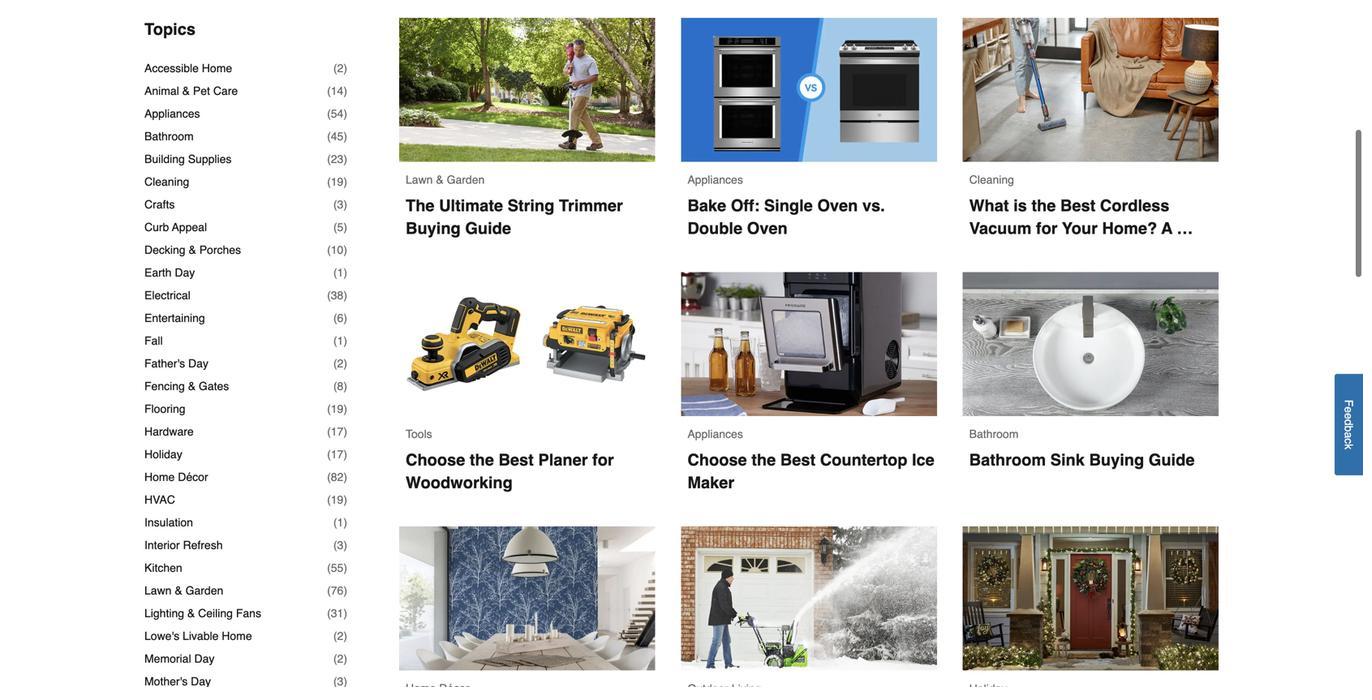 Task type: locate. For each thing, give the bounding box(es) containing it.
) for insulation
[[344, 516, 347, 529]]

2 ( 3 ) from the top
[[333, 539, 347, 552]]

cleaning up what
[[970, 173, 1014, 186]]

garden
[[447, 173, 485, 186], [186, 584, 223, 597]]

1 up 55 at the bottom
[[337, 516, 344, 529]]

) for home décor
[[344, 471, 347, 484]]

1 horizontal spatial best
[[781, 451, 816, 470]]

27 ) from the top
[[344, 653, 347, 666]]

day down livable
[[194, 653, 215, 666]]

5 ) from the top
[[344, 153, 347, 166]]

( for accessible home
[[333, 62, 337, 75]]

hvac
[[144, 493, 175, 506]]

2 down ( 31 )
[[337, 653, 344, 666]]

& up "ultimate"
[[436, 173, 444, 186]]

day for memorial day
[[194, 653, 215, 666]]

( for hardware
[[327, 425, 331, 438]]

supplies
[[188, 153, 232, 166]]

( 3 ) up ( 5 ) at the top of the page
[[333, 198, 347, 211]]

building supplies
[[144, 153, 232, 166]]

( for interior refresh
[[333, 539, 337, 552]]

a dining room with blue and white tree wallpaper, white chairs, oversized pendants and a wood table. image
[[399, 527, 655, 671]]

0 vertical spatial lawn
[[406, 173, 433, 186]]

11 ) from the top
[[344, 289, 347, 302]]

) for father's day
[[344, 357, 347, 370]]

18 ) from the top
[[344, 448, 347, 461]]

best inside choose the best countertop ice maker
[[781, 451, 816, 470]]

( for crafts
[[333, 198, 337, 211]]

1 vertical spatial lawn & garden
[[144, 584, 223, 597]]

woodworking
[[406, 474, 513, 492]]

( 1 ) for fall
[[333, 334, 347, 347]]

)
[[344, 62, 347, 75], [344, 84, 347, 97], [344, 107, 347, 120], [344, 130, 347, 143], [344, 153, 347, 166], [344, 175, 347, 188], [344, 198, 347, 211], [344, 221, 347, 234], [344, 244, 347, 257], [344, 266, 347, 279], [344, 289, 347, 302], [344, 312, 347, 325], [344, 334, 347, 347], [344, 357, 347, 370], [344, 380, 347, 393], [344, 403, 347, 416], [344, 425, 347, 438], [344, 448, 347, 461], [344, 471, 347, 484], [344, 493, 347, 506], [344, 516, 347, 529], [344, 539, 347, 552], [344, 562, 347, 575], [344, 584, 347, 597], [344, 607, 347, 620], [344, 630, 347, 643], [344, 653, 347, 666]]

22 ) from the top
[[344, 539, 347, 552]]

buying
[[406, 219, 461, 238], [1089, 451, 1145, 470]]

off:
[[731, 197, 760, 215]]

1 ) from the top
[[344, 62, 347, 75]]

e up d
[[1343, 407, 1356, 413]]

( 8 )
[[333, 380, 347, 393]]

the for choose the best countertop ice maker
[[752, 451, 776, 470]]

2 e from the top
[[1343, 413, 1356, 420]]

( for animal & pet care
[[327, 84, 331, 97]]

lowe's livable home
[[144, 630, 252, 643]]

2 up ( 14 )
[[337, 62, 344, 75]]

1 vertical spatial 19
[[331, 403, 344, 416]]

day up fencing & gates
[[188, 357, 209, 370]]

1 for earth day
[[337, 266, 344, 279]]

lawn up the
[[406, 173, 433, 186]]

( 19 ) down 82
[[327, 493, 347, 506]]

) for fencing & gates
[[344, 380, 347, 393]]

( 17 )
[[327, 425, 347, 438], [327, 448, 347, 461]]

1 horizontal spatial buying
[[1089, 451, 1145, 470]]

1 vertical spatial oven
[[747, 219, 788, 238]]

0 horizontal spatial buying
[[406, 219, 461, 238]]

ultimate
[[439, 197, 503, 215]]

1 horizontal spatial the
[[752, 451, 776, 470]]

e up b
[[1343, 413, 1356, 420]]

( 5 )
[[333, 221, 347, 234]]

best left the countertop
[[781, 451, 816, 470]]

& up lowe's livable home
[[187, 607, 195, 620]]

6 ) from the top
[[344, 175, 347, 188]]

1 vertical spatial 3
[[337, 539, 344, 552]]

20 ) from the top
[[344, 493, 347, 506]]

0 vertical spatial bathroom
[[144, 130, 194, 143]]

home up 'care'
[[202, 62, 232, 75]]

9 ) from the top
[[344, 244, 347, 257]]

( 19 )
[[327, 175, 347, 188], [327, 403, 347, 416], [327, 493, 347, 506]]

0 vertical spatial ( 3 )
[[333, 198, 347, 211]]

electrical
[[144, 289, 191, 302]]

1 ( 17 ) from the top
[[327, 425, 347, 438]]

cleaning down building at the top of page
[[144, 175, 189, 188]]

buying down the
[[406, 219, 461, 238]]

lawn & garden up the
[[406, 173, 485, 186]]

memorial day
[[144, 653, 215, 666]]

the
[[1032, 197, 1056, 215], [470, 451, 494, 470], [752, 451, 776, 470]]

earth
[[144, 266, 172, 279]]

1 vertical spatial ( 3 )
[[333, 539, 347, 552]]

4 ) from the top
[[344, 130, 347, 143]]

livable
[[183, 630, 219, 643]]

1 ( 3 ) from the top
[[333, 198, 347, 211]]

oven down single
[[747, 219, 788, 238]]

2
[[337, 62, 344, 75], [337, 357, 344, 370], [337, 630, 344, 643], [337, 653, 344, 666]]

( 2 ) down 31
[[333, 630, 347, 643]]

2 horizontal spatial the
[[1032, 197, 1056, 215]]

( 3 ) up ( 55 )
[[333, 539, 347, 552]]

1 horizontal spatial guide
[[1096, 242, 1142, 261]]

17
[[331, 425, 344, 438], [331, 448, 344, 461]]

1 choose from the left
[[406, 451, 465, 470]]

19 down 82
[[331, 493, 344, 506]]

buying right sink
[[1089, 451, 1145, 470]]

1 2 from the top
[[337, 62, 344, 75]]

1
[[337, 266, 344, 279], [337, 334, 344, 347], [337, 516, 344, 529]]

2 19 from the top
[[331, 403, 344, 416]]

comprehensive
[[970, 242, 1091, 261]]

14 ) from the top
[[344, 357, 347, 370]]

( 1 ) up 55 at the bottom
[[333, 516, 347, 529]]

the exterior of a house decorated for christmas with garlands, wreaths and icicle lights. image
[[963, 527, 1219, 671]]

) for accessible home
[[344, 62, 347, 75]]

1 vertical spatial 17
[[331, 448, 344, 461]]

1 horizontal spatial oven
[[818, 197, 858, 215]]

3 1 from the top
[[337, 516, 344, 529]]

2 17 from the top
[[331, 448, 344, 461]]

lawn
[[406, 173, 433, 186], [144, 584, 172, 597]]

2 for father's day
[[337, 357, 344, 370]]

2 down 31
[[337, 630, 344, 643]]

2 3 from the top
[[337, 539, 344, 552]]

0 horizontal spatial for
[[592, 451, 614, 470]]

( 3 )
[[333, 198, 347, 211], [333, 539, 347, 552]]

trimmer
[[559, 197, 623, 215]]

bathroom for bathroom sink buying guide
[[970, 428, 1019, 441]]

0 horizontal spatial guide
[[465, 219, 511, 238]]

) for memorial day
[[344, 653, 347, 666]]

the for choose the best planer for woodworking
[[470, 451, 494, 470]]

0 vertical spatial lawn & garden
[[406, 173, 485, 186]]

is
[[1014, 197, 1027, 215]]

2 ( 19 ) from the top
[[327, 403, 347, 416]]

54
[[331, 107, 344, 120]]

1 19 from the top
[[331, 175, 344, 188]]

3 up ( 5 ) at the top of the page
[[337, 198, 344, 211]]

2 horizontal spatial best
[[1061, 197, 1096, 215]]

& for ( 8 )
[[188, 380, 196, 393]]

0 vertical spatial day
[[175, 266, 195, 279]]

2 2 from the top
[[337, 357, 344, 370]]

3 ( 2 ) from the top
[[333, 630, 347, 643]]

0 horizontal spatial cleaning
[[144, 175, 189, 188]]

25 ) from the top
[[344, 607, 347, 620]]

76
[[331, 584, 344, 597]]

19 ) from the top
[[344, 471, 347, 484]]

ice
[[912, 451, 935, 470]]

( 1 ) down ( 10 )
[[333, 266, 347, 279]]

17 ) from the top
[[344, 425, 347, 438]]

oven
[[818, 197, 858, 215], [747, 219, 788, 238]]

( for lowe's livable home
[[333, 630, 337, 643]]

2 ( 2 ) from the top
[[333, 357, 347, 370]]

12 ) from the top
[[344, 312, 347, 325]]

best left 'planer'
[[499, 451, 534, 470]]

d
[[1343, 420, 1356, 426]]

0 horizontal spatial lawn & garden
[[144, 584, 223, 597]]

2 vertical spatial ( 19 )
[[327, 493, 347, 506]]

2 for accessible home
[[337, 62, 344, 75]]

0 horizontal spatial best
[[499, 451, 534, 470]]

3 2 from the top
[[337, 630, 344, 643]]

0 vertical spatial garden
[[447, 173, 485, 186]]

appliances
[[144, 107, 200, 120], [688, 173, 743, 186], [688, 428, 743, 441]]

lawn down 'kitchen'
[[144, 584, 172, 597]]

) for decking & porches
[[344, 244, 347, 257]]

( 19 ) down 23
[[327, 175, 347, 188]]

& down appeal
[[189, 244, 196, 257]]

choose down tools
[[406, 451, 465, 470]]

1 3 from the top
[[337, 198, 344, 211]]

0 vertical spatial 17
[[331, 425, 344, 438]]

15 ) from the top
[[344, 380, 347, 393]]

entertaining
[[144, 312, 205, 325]]

2 vertical spatial day
[[194, 653, 215, 666]]

lawn & garden up lighting & ceiling fans
[[144, 584, 223, 597]]

10 ) from the top
[[344, 266, 347, 279]]

a woman using a cordless vacuum to clean light gray concrete floors in a living room. image
[[963, 18, 1219, 162]]

gates
[[199, 380, 229, 393]]

home?
[[1102, 219, 1157, 238]]

3 ( 1 ) from the top
[[333, 516, 347, 529]]

0 horizontal spatial lawn
[[144, 584, 172, 597]]

1 vertical spatial home
[[144, 471, 175, 484]]

0 vertical spatial for
[[1036, 219, 1058, 238]]

19
[[331, 175, 344, 188], [331, 403, 344, 416], [331, 493, 344, 506]]

kitchen
[[144, 562, 182, 575]]

home
[[202, 62, 232, 75], [144, 471, 175, 484], [222, 630, 252, 643]]

appliances down animal
[[144, 107, 200, 120]]

& left the gates
[[188, 380, 196, 393]]

home up hvac
[[144, 471, 175, 484]]

( 19 ) down ( 8 )
[[327, 403, 347, 416]]

0 vertical spatial ( 1 )
[[333, 266, 347, 279]]

the inside choose the best countertop ice maker
[[752, 451, 776, 470]]

3 ( 19 ) from the top
[[327, 493, 347, 506]]

cleaning
[[970, 173, 1014, 186], [144, 175, 189, 188]]

0 vertical spatial home
[[202, 62, 232, 75]]

0 horizontal spatial oven
[[747, 219, 788, 238]]

for right 'planer'
[[592, 451, 614, 470]]

fencing
[[144, 380, 185, 393]]

0 horizontal spatial garden
[[186, 584, 223, 597]]

double
[[688, 219, 743, 238]]

8 ) from the top
[[344, 221, 347, 234]]

) for animal & pet care
[[344, 84, 347, 97]]

1 down ( 10 )
[[337, 266, 344, 279]]

16 ) from the top
[[344, 403, 347, 416]]

2 vertical spatial appliances
[[688, 428, 743, 441]]

13 ) from the top
[[344, 334, 347, 347]]

& up lighting
[[175, 584, 182, 597]]

1 vertical spatial ( 17 )
[[327, 448, 347, 461]]

choose for maker
[[688, 451, 747, 470]]

lawn & garden
[[406, 173, 485, 186], [144, 584, 223, 597]]

best inside what is the best cordless vacuum for your home? a comprehensive guide
[[1061, 197, 1096, 215]]

24 ) from the top
[[344, 584, 347, 597]]

vacuum
[[970, 219, 1032, 238]]

7 ) from the top
[[344, 198, 347, 211]]

2 choose from the left
[[688, 451, 747, 470]]

19 down ( 8 )
[[331, 403, 344, 416]]

best
[[1061, 197, 1096, 215], [499, 451, 534, 470], [781, 451, 816, 470]]

garden up lighting & ceiling fans
[[186, 584, 223, 597]]

for up comprehensive
[[1036, 219, 1058, 238]]

choose the best planer for woodworking
[[406, 451, 619, 492]]

( 19 ) for hvac
[[327, 493, 347, 506]]

2 vertical spatial guide
[[1149, 451, 1195, 470]]

the inside what is the best cordless vacuum for your home? a comprehensive guide
[[1032, 197, 1056, 215]]

1 vertical spatial appliances
[[688, 173, 743, 186]]

oven left vs.
[[818, 197, 858, 215]]

) for cleaning
[[344, 175, 347, 188]]

( 2 ) for accessible home
[[333, 62, 347, 75]]

) for fall
[[344, 334, 347, 347]]

1 vertical spatial lawn
[[144, 584, 172, 597]]

19 for hvac
[[331, 493, 344, 506]]

2 horizontal spatial guide
[[1149, 451, 1195, 470]]

the inside the "choose the best planer for woodworking"
[[470, 451, 494, 470]]

( 45 )
[[327, 130, 347, 143]]

( for flooring
[[327, 403, 331, 416]]

1 horizontal spatial lawn & garden
[[406, 173, 485, 186]]

1 ( 1 ) from the top
[[333, 266, 347, 279]]

26 ) from the top
[[344, 630, 347, 643]]

0 vertical spatial 19
[[331, 175, 344, 188]]

0 horizontal spatial choose
[[406, 451, 465, 470]]

( 31 )
[[327, 607, 347, 620]]

( 19 ) for cleaning
[[327, 175, 347, 188]]

0 vertical spatial 3
[[337, 198, 344, 211]]

2 ( 1 ) from the top
[[333, 334, 347, 347]]

choose up maker
[[688, 451, 747, 470]]

23
[[331, 153, 344, 166]]

guide inside the ultimate string trimmer buying guide
[[465, 219, 511, 238]]

garden up "ultimate"
[[447, 173, 485, 186]]

2 ( 17 ) from the top
[[327, 448, 347, 461]]

& for ( 76 )
[[175, 584, 182, 597]]

choose for woodworking
[[406, 451, 465, 470]]

1 vertical spatial guide
[[1096, 242, 1142, 261]]

1 vertical spatial ( 1 )
[[333, 334, 347, 347]]

choose
[[406, 451, 465, 470], [688, 451, 747, 470]]

) for earth day
[[344, 266, 347, 279]]

string
[[508, 197, 555, 215]]

0 vertical spatial 1
[[337, 266, 344, 279]]

day for earth day
[[175, 266, 195, 279]]

2 1 from the top
[[337, 334, 344, 347]]

planer
[[538, 451, 588, 470]]

2 ) from the top
[[344, 84, 347, 97]]

1 vertical spatial for
[[592, 451, 614, 470]]

3 up ( 55 )
[[337, 539, 344, 552]]

( 2 ) down ( 31 )
[[333, 653, 347, 666]]

care
[[213, 84, 238, 97]]

best inside the "choose the best planer for woodworking"
[[499, 451, 534, 470]]

day down decking & porches
[[175, 266, 195, 279]]

lighting
[[144, 607, 184, 620]]

19 down 23
[[331, 175, 344, 188]]

appliances up the "bake"
[[688, 173, 743, 186]]

0 vertical spatial ( 17 )
[[327, 425, 347, 438]]

0 vertical spatial appliances
[[144, 107, 200, 120]]

home down fans
[[222, 630, 252, 643]]

2 up 8
[[337, 357, 344, 370]]

1 ( 2 ) from the top
[[333, 62, 347, 75]]

1 vertical spatial garden
[[186, 584, 223, 597]]

4 2 from the top
[[337, 653, 344, 666]]

choose inside choose the best countertop ice maker
[[688, 451, 747, 470]]

1 vertical spatial bathroom
[[970, 428, 1019, 441]]

2 for lowe's livable home
[[337, 630, 344, 643]]

3 19 from the top
[[331, 493, 344, 506]]

1 17 from the top
[[331, 425, 344, 438]]

choose inside the "choose the best planer for woodworking"
[[406, 451, 465, 470]]

( 19 ) for flooring
[[327, 403, 347, 416]]

2 vertical spatial ( 1 )
[[333, 516, 347, 529]]

& for ( 10 )
[[189, 244, 196, 257]]

( for bathroom
[[327, 130, 331, 143]]

( for lawn & garden
[[327, 584, 331, 597]]

& for ( 31 )
[[187, 607, 195, 620]]

21 ) from the top
[[344, 516, 347, 529]]

1 vertical spatial day
[[188, 357, 209, 370]]

3 ) from the top
[[344, 107, 347, 120]]

( 82 )
[[327, 471, 347, 484]]

3
[[337, 198, 344, 211], [337, 539, 344, 552]]

& left "pet"
[[182, 84, 190, 97]]

( 1 ) down ( 6 )
[[333, 334, 347, 347]]

bathroom
[[144, 130, 194, 143], [970, 428, 1019, 441], [970, 451, 1046, 470]]

4 ( 2 ) from the top
[[333, 653, 347, 666]]

) for crafts
[[344, 198, 347, 211]]

1 ( 19 ) from the top
[[327, 175, 347, 188]]

0 vertical spatial guide
[[465, 219, 511, 238]]

1 horizontal spatial garden
[[447, 173, 485, 186]]

2 vertical spatial 1
[[337, 516, 344, 529]]

1 down ( 6 )
[[337, 334, 344, 347]]

0 vertical spatial ( 19 )
[[327, 175, 347, 188]]

appliances up maker
[[688, 428, 743, 441]]

0 vertical spatial buying
[[406, 219, 461, 238]]

( for home décor
[[327, 471, 331, 484]]

best up your
[[1061, 197, 1096, 215]]

( 2 ) up ( 14 )
[[333, 62, 347, 75]]

6
[[337, 312, 344, 325]]

1 vertical spatial ( 19 )
[[327, 403, 347, 416]]

31
[[331, 607, 344, 620]]

( 2 ) up 8
[[333, 357, 347, 370]]

1 horizontal spatial cleaning
[[970, 173, 1014, 186]]

) for building supplies
[[344, 153, 347, 166]]

day
[[175, 266, 195, 279], [188, 357, 209, 370], [194, 653, 215, 666]]

1 horizontal spatial for
[[1036, 219, 1058, 238]]

3 for crafts
[[337, 198, 344, 211]]

lawn for (
[[144, 584, 172, 597]]

17 for holiday
[[331, 448, 344, 461]]

23 ) from the top
[[344, 562, 347, 575]]

0 vertical spatial oven
[[818, 197, 858, 215]]

lawn & garden for (
[[144, 584, 223, 597]]

2 vertical spatial 19
[[331, 493, 344, 506]]

home décor
[[144, 471, 208, 484]]

1 horizontal spatial lawn
[[406, 173, 433, 186]]

1 horizontal spatial choose
[[688, 451, 747, 470]]

f
[[1343, 400, 1356, 407]]

father's
[[144, 357, 185, 370]]

0 horizontal spatial the
[[470, 451, 494, 470]]

1 vertical spatial 1
[[337, 334, 344, 347]]

1 1 from the top
[[337, 266, 344, 279]]



Task type: vqa. For each thing, say whether or not it's contained in the screenshot.


Task type: describe. For each thing, give the bounding box(es) containing it.
tools
[[406, 428, 432, 441]]

décor
[[178, 471, 208, 484]]

refresh
[[183, 539, 223, 552]]

( for fencing & gates
[[333, 380, 337, 393]]

for inside the "choose the best planer for woodworking"
[[592, 451, 614, 470]]

) for hardware
[[344, 425, 347, 438]]

day for father's day
[[188, 357, 209, 370]]

a man using a snow blower to clear the driveway. image
[[681, 527, 937, 671]]

father's day
[[144, 357, 209, 370]]

f e e d b a c k button
[[1335, 374, 1363, 476]]

b
[[1343, 426, 1356, 432]]

( 17 ) for hardware
[[327, 425, 347, 438]]

lighting & ceiling fans
[[144, 607, 261, 620]]

the
[[406, 197, 435, 215]]

38
[[331, 289, 344, 302]]

2 vertical spatial bathroom
[[970, 451, 1046, 470]]

( for building supplies
[[327, 153, 331, 166]]

appeal
[[172, 221, 207, 234]]

bake
[[688, 197, 726, 215]]

animal & pet care
[[144, 84, 238, 97]]

a man walking with a string trimmer. image
[[399, 18, 655, 162]]

animal
[[144, 84, 179, 97]]

cleaning for (
[[144, 175, 189, 188]]

) for flooring
[[344, 403, 347, 416]]

17 for hardware
[[331, 425, 344, 438]]

( 3 ) for crafts
[[333, 198, 347, 211]]

earth day
[[144, 266, 195, 279]]

) for entertaining
[[344, 312, 347, 325]]

( 3 ) for interior refresh
[[333, 539, 347, 552]]

82
[[331, 471, 344, 484]]

( 55 )
[[327, 562, 347, 575]]

best for choose the best planer for woodworking
[[499, 451, 534, 470]]

lawn for the ultimate string trimmer buying guide
[[406, 173, 433, 186]]

( for cleaning
[[327, 175, 331, 188]]

2 vertical spatial home
[[222, 630, 252, 643]]

guide inside what is the best cordless vacuum for your home? a comprehensive guide
[[1096, 242, 1142, 261]]

k
[[1343, 444, 1356, 450]]

cleaning for what is the best cordless vacuum for your home? a comprehensive guide
[[970, 173, 1014, 186]]

) for kitchen
[[344, 562, 347, 575]]

fall
[[144, 334, 163, 347]]

appliances for (
[[144, 107, 200, 120]]

( 10 )
[[327, 244, 347, 257]]

curb appeal
[[144, 221, 207, 234]]

topics
[[144, 20, 196, 39]]

( 38 )
[[327, 289, 347, 302]]

graphic showing a single oven versus a double oven. image
[[681, 18, 937, 162]]

curb
[[144, 221, 169, 234]]

( 6 )
[[333, 312, 347, 325]]

lawn & garden for the ultimate string trimmer buying guide
[[406, 173, 485, 186]]

garden for the ultimate string trimmer buying guide
[[447, 173, 485, 186]]

maker
[[688, 474, 735, 492]]

( 2 ) for father's day
[[333, 357, 347, 370]]

( 2 ) for memorial day
[[333, 653, 347, 666]]

2 for memorial day
[[337, 653, 344, 666]]

) for appliances
[[344, 107, 347, 120]]

c
[[1343, 439, 1356, 444]]

) for bathroom
[[344, 130, 347, 143]]

bathroom sink buying guide
[[970, 451, 1195, 470]]

( 23 )
[[327, 153, 347, 166]]

) for interior refresh
[[344, 539, 347, 552]]

) for holiday
[[344, 448, 347, 461]]

bake off: single oven vs. double oven
[[688, 197, 890, 238]]

( 14 )
[[327, 84, 347, 97]]

best for choose the best countertop ice maker
[[781, 451, 816, 470]]

cordless
[[1100, 197, 1170, 215]]

1 for insulation
[[337, 516, 344, 529]]

( 2 ) for lowe's livable home
[[333, 630, 347, 643]]

interior refresh
[[144, 539, 223, 552]]

bathroom for (
[[144, 130, 194, 143]]

hardware
[[144, 425, 194, 438]]

building
[[144, 153, 185, 166]]

crafts
[[144, 198, 175, 211]]

( for electrical
[[327, 289, 331, 302]]

holiday
[[144, 448, 182, 461]]

what
[[970, 197, 1009, 215]]

pet
[[193, 84, 210, 97]]

5
[[337, 221, 344, 234]]

interior
[[144, 539, 180, 552]]

appliances for bake off: single oven vs. double oven
[[688, 173, 743, 186]]

the ultimate string trimmer buying guide
[[406, 197, 628, 238]]

( 1 ) for insulation
[[333, 516, 347, 529]]

( for holiday
[[327, 448, 331, 461]]

insulation
[[144, 516, 193, 529]]

decking & porches
[[144, 244, 241, 257]]

a round white bathroom sink installed on a gray wood countertop, seen from above. image
[[963, 272, 1219, 416]]

) for electrical
[[344, 289, 347, 302]]

( 1 ) for earth day
[[333, 266, 347, 279]]

( for curb appeal
[[333, 221, 337, 234]]

single
[[764, 197, 813, 215]]

19 for flooring
[[331, 403, 344, 416]]

8
[[337, 380, 344, 393]]

appliances for choose the best countertop ice maker
[[688, 428, 743, 441]]

) for curb appeal
[[344, 221, 347, 234]]

( for father's day
[[333, 357, 337, 370]]

1 e from the top
[[1343, 407, 1356, 413]]

55
[[331, 562, 344, 575]]

choose the best countertop ice maker
[[688, 451, 939, 492]]

( for earth day
[[333, 266, 337, 279]]

sink
[[1051, 451, 1085, 470]]

1 for fall
[[337, 334, 344, 347]]

( for lighting & ceiling fans
[[327, 607, 331, 620]]

decking
[[144, 244, 186, 257]]

memorial
[[144, 653, 191, 666]]

buying inside the ultimate string trimmer buying guide
[[406, 219, 461, 238]]

f e e d b a c k
[[1343, 400, 1356, 450]]

what is the best cordless vacuum for your home? a comprehensive guide
[[970, 197, 1177, 261]]

your
[[1062, 219, 1098, 238]]

) for lighting & ceiling fans
[[344, 607, 347, 620]]

lowe's
[[144, 630, 179, 643]]

45
[[331, 130, 344, 143]]

a
[[1343, 432, 1356, 439]]

19 for cleaning
[[331, 175, 344, 188]]

( for decking & porches
[[327, 244, 331, 257]]

( 76 )
[[327, 584, 347, 597]]

a black frigidaire countertop ice maker on a kitchen counter. image
[[681, 272, 937, 417]]

accessible home
[[144, 62, 232, 75]]

( for insulation
[[333, 516, 337, 529]]

1 vertical spatial buying
[[1089, 451, 1145, 470]]

) for hvac
[[344, 493, 347, 506]]

for inside what is the best cordless vacuum for your home? a comprehensive guide
[[1036, 219, 1058, 238]]

14
[[331, 84, 344, 97]]

a
[[1162, 219, 1173, 238]]

countertop
[[820, 451, 908, 470]]

garden for (
[[186, 584, 223, 597]]

( for entertaining
[[333, 312, 337, 325]]

) for lawn & garden
[[344, 584, 347, 597]]

fencing & gates
[[144, 380, 229, 393]]

fans
[[236, 607, 261, 620]]

( for kitchen
[[327, 562, 331, 575]]

porches
[[199, 244, 241, 257]]

a dewalt benchtop planer and a dewalt handheld electric planer. image
[[399, 272, 655, 417]]

3 for interior refresh
[[337, 539, 344, 552]]

& for ( 14 )
[[182, 84, 190, 97]]

ceiling
[[198, 607, 233, 620]]

vs.
[[863, 197, 885, 215]]

( for memorial day
[[333, 653, 337, 666]]

( for fall
[[333, 334, 337, 347]]

) for lowe's livable home
[[344, 630, 347, 643]]

( for appliances
[[327, 107, 331, 120]]

accessible
[[144, 62, 199, 75]]

( for hvac
[[327, 493, 331, 506]]



